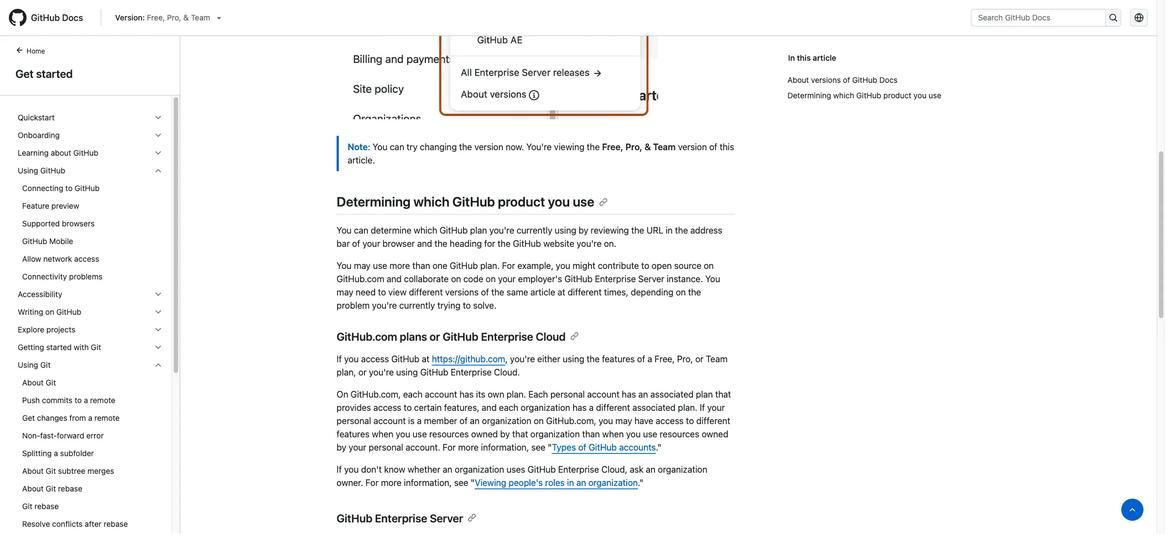 Task type: locate. For each thing, give the bounding box(es) containing it.
or
[[430, 330, 440, 343], [695, 354, 704, 364], [358, 367, 367, 378]]

allow network access
[[22, 255, 99, 264]]

None search field
[[971, 9, 1121, 27]]

github inside , you're either using the features of a free, pro, or team plan, or you're using github enterprise cloud.
[[420, 367, 448, 378]]

at down plans
[[422, 354, 429, 364]]

get for get changes from a remote
[[22, 414, 35, 423]]

versions
[[811, 76, 841, 85], [445, 287, 479, 298]]

version inside version of this article.
[[678, 142, 707, 153]]

has up 'types'
[[572, 403, 587, 413]]

1 horizontal spatial this
[[797, 53, 811, 62]]

4 sc 9kayk9 0 image from the top
[[154, 326, 163, 335]]

1 horizontal spatial github.com,
[[546, 416, 596, 426]]

determining
[[787, 91, 831, 100], [337, 194, 411, 210]]

connectivity problems link
[[13, 268, 167, 286]]

which inside you can determine which github plan you're currently using by reviewing the url in the address bar of your browser and the heading for the github website you're on.
[[414, 225, 437, 236]]

product
[[883, 91, 911, 100], [498, 194, 545, 210]]

connecting
[[22, 184, 63, 193]]

using git element containing about git
[[9, 375, 171, 535]]

plan inside on github.com, each account has its own plan. each personal account has an associated plan that provides access to certain features, and each organization has a different associated plan. if your personal account is a member of an organization on github.com, you may have access to different features when you use resources owned by that organization than when you use resources owned by your personal account. for more information, see "
[[696, 389, 713, 400]]

when up don't
[[372, 429, 393, 440]]

git up the "about git rebase"
[[46, 467, 56, 476]]

1 horizontal spatial plan
[[696, 389, 713, 400]]

sc 9kayk9 0 image
[[154, 131, 163, 140], [154, 167, 163, 175], [154, 290, 163, 299], [154, 344, 163, 352], [154, 361, 163, 370]]

0 horizontal spatial article
[[530, 287, 555, 298]]

0 horizontal spatial plan
[[470, 225, 487, 236]]

access right the have
[[656, 416, 684, 426]]

get for get started
[[15, 67, 34, 80]]

you left might
[[556, 260, 570, 271]]

2 vertical spatial personal
[[369, 442, 403, 453]]

0 horizontal spatial or
[[358, 367, 367, 378]]

solve.
[[473, 300, 496, 311]]

enterprise down know
[[375, 512, 427, 525]]

1 using git element from the top
[[9, 357, 171, 535]]

0 horizontal spatial team
[[191, 13, 210, 22]]

0 vertical spatial or
[[430, 330, 440, 343]]

1 horizontal spatial team
[[653, 142, 676, 153]]

on right source
[[704, 260, 714, 271]]

1 vertical spatial and
[[387, 274, 402, 284]]

address
[[690, 225, 722, 236]]

2 vertical spatial rebase
[[104, 520, 128, 529]]

the inside , you're either using the features of a free, pro, or team plan, or you're using github enterprise cloud.
[[587, 354, 600, 364]]

plan. inside you may use more than one github plan. for example, you might contribute to open source on github.com and collaborate on code on your employer's github enterprise server instance. you may need to view different versions of the same article at different times, depending on the problem you're currently trying to solve.
[[480, 260, 500, 271]]

viewing
[[554, 142, 584, 153]]

than inside you may use more than one github plan. for example, you might contribute to open source on github.com and collaborate on code on your employer's github enterprise server instance. you may need to view different versions of the same article at different times, depending on the problem you're currently trying to solve.
[[412, 260, 430, 271]]

using git
[[18, 361, 51, 370]]

git up git rebase
[[46, 485, 56, 494]]

:
[[368, 142, 370, 153]]

0 horizontal spatial when
[[372, 429, 393, 440]]

using down if you access github at https://github.com
[[396, 367, 418, 378]]

than up collaborate
[[412, 260, 430, 271]]

using github element
[[9, 162, 171, 286], [9, 180, 171, 286]]

on
[[704, 260, 714, 271], [451, 274, 461, 284], [486, 274, 496, 284], [676, 287, 686, 298], [45, 308, 54, 317], [534, 416, 544, 426]]

1 vertical spatial by
[[500, 429, 510, 440]]

if inside on github.com, each account has its own plan. each personal account has an associated plan that provides access to certain features, and each organization has a different associated plan. if your personal account is a member of an organization on github.com, you may have access to different features when you use resources owned by that organization than when you use resources owned by your personal account. for more information, see "
[[700, 403, 705, 413]]

see left 'types'
[[531, 442, 545, 453]]

may left the have
[[615, 416, 632, 426]]

get inside "link"
[[15, 67, 34, 80]]

1 vertical spatial using
[[18, 361, 38, 370]]

article inside you may use more than one github plan. for example, you might contribute to open source on github.com and collaborate on code on your employer's github enterprise server instance. you may need to view different versions of the same article at different times, depending on the problem you're currently trying to solve.
[[530, 287, 555, 298]]

more inside on github.com, each account has its own plan. each personal account has an associated plan that provides access to certain features, and each organization has a different associated plan. if your personal account is a member of an organization on github.com, you may have access to different features when you use resources owned by that organization than when you use resources owned by your personal account. for more information, see "
[[458, 442, 479, 453]]

0 vertical spatial using
[[18, 166, 38, 175]]

" inside if you don't know whether an organization uses github enterprise cloud, ask an organization owner. for more information, see "
[[471, 478, 475, 488]]

plan
[[470, 225, 487, 236], [696, 389, 713, 400]]

2 horizontal spatial for
[[502, 260, 515, 271]]

0 vertical spatial for
[[502, 260, 515, 271]]

github.com, up 'types'
[[546, 416, 596, 426]]

access
[[74, 255, 99, 264], [361, 354, 389, 364], [373, 403, 401, 413], [656, 416, 684, 426]]

0 vertical spatial that
[[715, 389, 731, 400]]

of inside , you're either using the features of a free, pro, or team plan, or you're using github enterprise cloud.
[[637, 354, 645, 364]]

splitting a subfolder
[[22, 449, 94, 459]]

need
[[356, 287, 376, 298]]

1 vertical spatial article
[[530, 287, 555, 298]]

account
[[425, 389, 457, 400], [587, 389, 619, 400], [373, 416, 406, 426]]

information,
[[481, 442, 529, 453], [404, 478, 452, 488]]

versions down code
[[445, 287, 479, 298]]

2 when from the left
[[602, 429, 624, 440]]

0 vertical spatial plan.
[[480, 260, 500, 271]]

if inside if you don't know whether an organization uses github enterprise cloud, ask an organization owner. for more information, see "
[[337, 465, 342, 475]]

2 version from the left
[[678, 142, 707, 153]]

git inside git rebase link
[[22, 503, 32, 512]]

2 using from the top
[[18, 361, 38, 370]]

push
[[22, 396, 40, 405]]

sc 9kayk9 0 image inside the using github dropdown button
[[154, 167, 163, 175]]

1 horizontal spatial owned
[[702, 429, 728, 440]]

using
[[18, 166, 38, 175], [18, 361, 38, 370]]

version
[[474, 142, 503, 153], [678, 142, 707, 153]]

0 vertical spatial github.com,
[[351, 389, 401, 400]]

at
[[558, 287, 565, 298], [422, 354, 429, 364]]

personal right 'each' at the left of the page
[[550, 389, 585, 400]]

1 version from the left
[[474, 142, 503, 153]]

using git button
[[13, 357, 167, 375]]

sc 9kayk9 0 image inside getting started with git dropdown button
[[154, 344, 163, 352]]

viewing people's roles in an organization ."
[[475, 478, 644, 488]]

access up provides on the left bottom
[[361, 354, 389, 364]]

getting started with git
[[18, 343, 101, 352]]

git inside the about git subtree merges link
[[46, 467, 56, 476]]

git for about git
[[46, 379, 56, 388]]

0 horizontal spatial resources
[[429, 429, 469, 440]]

see left "viewing"
[[454, 478, 468, 488]]

onboarding
[[18, 131, 60, 140]]

started inside dropdown button
[[46, 343, 72, 352]]

2 sc 9kayk9 0 image from the top
[[154, 149, 163, 158]]

is
[[408, 416, 415, 426]]

you inside you can determine which github plan you're currently using by reviewing the url in the address bar of your browser and the heading for the github website you're on.
[[337, 225, 352, 236]]

its
[[476, 389, 485, 400]]

0 vertical spatial in
[[666, 225, 673, 236]]

on inside on github.com, each account has its own plan. each personal account has an associated plan that provides access to certain features, and each organization has a different associated plan. if your personal account is a member of an organization on github.com, you may have access to different features when you use resources owned by that organization than when you use resources owned by your personal account. for more information, see "
[[534, 416, 544, 426]]

0 vertical spatial pro,
[[167, 13, 181, 22]]

remote for get changes from a remote
[[94, 414, 120, 423]]

currently
[[517, 225, 552, 236], [399, 300, 435, 311]]

determining up determine on the top left of page
[[337, 194, 411, 210]]

can left determine on the top left of page
[[354, 225, 368, 236]]

1 horizontal spatial docs
[[879, 76, 898, 85]]

0 horizontal spatial free,
[[147, 13, 165, 22]]

you up the "website"
[[548, 194, 570, 210]]

1 vertical spatial remote
[[94, 414, 120, 423]]

1 horizontal spatial see
[[531, 442, 545, 453]]

you're
[[489, 225, 514, 236], [577, 238, 602, 249], [372, 300, 397, 311], [510, 354, 535, 364], [369, 367, 394, 378]]

0 horizontal spatial at
[[422, 354, 429, 364]]

product down about versions of github docs link
[[883, 91, 911, 100]]

determining which github product you use link up heading
[[337, 194, 608, 210]]

sc 9kayk9 0 image for learning about github
[[154, 149, 163, 158]]

organization down cloud,
[[588, 478, 638, 488]]

2 sc 9kayk9 0 image from the top
[[154, 167, 163, 175]]

allow network access link
[[13, 251, 167, 268]]

1 horizontal spatial when
[[602, 429, 624, 440]]

home
[[27, 47, 45, 55]]

1 horizontal spatial currently
[[517, 225, 552, 236]]

more down 'features,'
[[458, 442, 479, 453]]

plan inside you can determine which github plan you're currently using by reviewing the url in the address bar of your browser and the heading for the github website you're on.
[[470, 225, 487, 236]]

0 vertical spatial may
[[354, 260, 371, 271]]

get started element
[[0, 45, 180, 535]]

1 vertical spatial may
[[337, 287, 353, 298]]

a inside , you're either using the features of a free, pro, or team plan, or you're using github enterprise cloud.
[[647, 354, 652, 364]]

article
[[813, 53, 836, 62], [530, 287, 555, 298]]

1 github.com from the top
[[337, 274, 384, 284]]

2 vertical spatial plan.
[[678, 403, 697, 413]]

may up problem
[[337, 287, 353, 298]]

rebase down subtree
[[58, 485, 82, 494]]

you may use more than one github plan. for example, you might contribute to open source on github.com and collaborate on code on your employer's github enterprise server instance. you may need to view different versions of the same article at different times, depending on the problem you're currently trying to solve.
[[337, 260, 720, 311]]

server
[[638, 274, 664, 284], [430, 512, 463, 525]]

0 horizontal spatial docs
[[62, 12, 83, 23]]

you up 'bar'
[[337, 225, 352, 236]]

1 vertical spatial "
[[471, 478, 475, 488]]

rebase down the "about git rebase"
[[34, 503, 59, 512]]

sc 9kayk9 0 image inside writing on github dropdown button
[[154, 308, 163, 317]]

in
[[788, 53, 795, 62]]

0 vertical spatial rebase
[[58, 485, 82, 494]]

0 horizontal spatial features
[[337, 429, 369, 440]]

0 vertical spatial remote
[[90, 396, 115, 405]]

1 using github element from the top
[[9, 162, 171, 286]]

non-fast-forward error link
[[13, 428, 167, 445]]

sc 9kayk9 0 image inside explore projects dropdown button
[[154, 326, 163, 335]]

allow
[[22, 255, 41, 264]]

0 vertical spatial started
[[36, 67, 73, 80]]

account up certain in the bottom of the page
[[425, 389, 457, 400]]

the right viewing
[[587, 142, 600, 153]]

0 vertical spatial using
[[555, 225, 576, 236]]

1 sc 9kayk9 0 image from the top
[[154, 113, 163, 122]]

2 github.com from the top
[[337, 330, 397, 343]]

in this article
[[788, 53, 836, 62]]

about for about git
[[22, 379, 44, 388]]

get down home
[[15, 67, 34, 80]]

1 resources from the left
[[429, 429, 469, 440]]

you're down "view"
[[372, 300, 397, 311]]

"
[[548, 442, 552, 453], [471, 478, 475, 488]]

2 vertical spatial may
[[615, 416, 632, 426]]

github docs
[[31, 12, 83, 23]]

push commits to a remote link
[[13, 392, 167, 410]]

people's
[[509, 478, 543, 488]]

0 vertical spatial github.com
[[337, 274, 384, 284]]

if for if you don't know whether an organization uses github enterprise cloud, ask an organization owner. for more information, see "
[[337, 465, 342, 475]]

2 horizontal spatial may
[[615, 416, 632, 426]]

2 using git element from the top
[[9, 375, 171, 535]]

about for about git rebase
[[22, 485, 44, 494]]

on inside dropdown button
[[45, 308, 54, 317]]

git right with
[[91, 343, 101, 352]]

feature preview link
[[13, 197, 167, 215]]

sc 9kayk9 0 image inside onboarding dropdown button
[[154, 131, 163, 140]]

features inside on github.com, each account has its own plan. each personal account has an associated plan that provides access to certain features, and each organization has a different associated plan. if your personal account is a member of an organization on github.com, you may have access to different features when you use resources owned by that organization than when you use resources owned by your personal account. for more information, see "
[[337, 429, 369, 440]]

may up need
[[354, 260, 371, 271]]

2 horizontal spatial pro,
[[677, 354, 693, 364]]

about up git rebase
[[22, 485, 44, 494]]

1 horizontal spatial versions
[[811, 76, 841, 85]]

2 horizontal spatial free,
[[655, 354, 675, 364]]

0 vertical spatial article
[[813, 53, 836, 62]]

0 horizontal spatial by
[[337, 442, 346, 453]]

about for about versions of github docs
[[787, 76, 809, 85]]

has up 'features,'
[[459, 389, 474, 400]]

remote inside push commits to a remote link
[[90, 396, 115, 405]]

can inside you can determine which github plan you're currently using by reviewing the url in the address bar of your browser and the heading for the github website you're on.
[[354, 225, 368, 236]]

1 using from the top
[[18, 166, 38, 175]]

1 when from the left
[[372, 429, 393, 440]]

3 sc 9kayk9 0 image from the top
[[154, 290, 163, 299]]

1 sc 9kayk9 0 image from the top
[[154, 131, 163, 140]]

2 vertical spatial which
[[414, 225, 437, 236]]

4 sc 9kayk9 0 image from the top
[[154, 344, 163, 352]]

1 vertical spatial docs
[[879, 76, 898, 85]]

about down the in
[[787, 76, 809, 85]]

about versions of github docs link
[[787, 72, 996, 88]]

and inside you may use more than one github plan. for example, you might contribute to open source on github.com and collaborate on code on your employer's github enterprise server instance. you may need to view different versions of the same article at different times, depending on the problem you're currently trying to solve.
[[387, 274, 402, 284]]

0 horizontal spatial this
[[720, 142, 734, 153]]

1 horizontal spatial features
[[602, 354, 635, 364]]

using for using github
[[18, 166, 38, 175]]

2 vertical spatial free,
[[655, 354, 675, 364]]

0 horizontal spatial server
[[430, 512, 463, 525]]

screenshot of the header of github docs. the "version" dropdown menu is expanded and highlighted with an orange outline. image
[[337, 0, 658, 120]]

currently up the "website"
[[517, 225, 552, 236]]

uses
[[506, 465, 525, 475]]

sc 9kayk9 0 image for onboarding
[[154, 131, 163, 140]]

git inside about git rebase link
[[46, 485, 56, 494]]

you're right ,
[[510, 354, 535, 364]]

1 horizontal spatial pro,
[[625, 142, 642, 153]]

getting
[[18, 343, 44, 352]]

0 horizontal spatial determining
[[337, 194, 411, 210]]

0 vertical spatial determining
[[787, 91, 831, 100]]

have
[[634, 416, 653, 426]]

github.com up need
[[337, 274, 384, 284]]

0 horizontal spatial version
[[474, 142, 503, 153]]

remote up error
[[94, 414, 120, 423]]

git for about git rebase
[[46, 485, 56, 494]]

on right code
[[486, 274, 496, 284]]

0 vertical spatial versions
[[811, 76, 841, 85]]

using git element containing using git
[[9, 357, 171, 535]]

server inside you may use more than one github plan. for example, you might contribute to open source on github.com and collaborate on code on your employer's github enterprise server instance. you may need to view different versions of the same article at different times, depending on the problem you're currently trying to solve.
[[638, 274, 664, 284]]

splitting a subfolder link
[[13, 445, 167, 463]]

an down 'features,'
[[470, 416, 480, 426]]

1 vertical spatial if
[[700, 403, 705, 413]]

3 sc 9kayk9 0 image from the top
[[154, 308, 163, 317]]

member
[[424, 416, 457, 426]]

subtree
[[58, 467, 85, 476]]

information, down whether
[[404, 478, 452, 488]]

by up the owner.
[[337, 442, 346, 453]]

can left try
[[390, 142, 404, 153]]

than up types of github accounts "link"
[[582, 429, 600, 440]]

access right provides on the left bottom
[[373, 403, 401, 413]]

on up the explore projects
[[45, 308, 54, 317]]

docs down in this article element
[[879, 76, 898, 85]]

enterprise up times,
[[595, 274, 636, 284]]

1 horizontal spatial and
[[417, 238, 432, 249]]

the down instance.
[[688, 287, 701, 298]]

docs up home link at the left top of the page
[[62, 12, 83, 23]]

account left is
[[373, 416, 406, 426]]

using down the getting at the left of the page
[[18, 361, 38, 370]]

and inside you can determine which github plan you're currently using by reviewing the url in the address bar of your browser and the heading for the github website you're on.
[[417, 238, 432, 249]]

get started
[[15, 67, 73, 80]]

see
[[531, 442, 545, 453], [454, 478, 468, 488]]

remote inside get changes from a remote link
[[94, 414, 120, 423]]

personal
[[550, 389, 585, 400], [337, 416, 371, 426], [369, 442, 403, 453]]

2 owned from the left
[[702, 429, 728, 440]]

team inside , you're either using the features of a free, pro, or team plan, or you're using github enterprise cloud.
[[706, 354, 728, 364]]

for inside if you don't know whether an organization uses github enterprise cloud, ask an organization owner. for more information, see "
[[365, 478, 379, 488]]

at down employer's at the left bottom
[[558, 287, 565, 298]]

0 horizontal spatial see
[[454, 478, 468, 488]]

bar
[[337, 238, 350, 249]]

determining which github product you use link down in this article element
[[787, 88, 996, 103]]

forward
[[57, 432, 84, 441]]

you inside determining which github product you use link
[[914, 91, 926, 100]]

1 horizontal spatial at
[[558, 287, 565, 298]]

1 vertical spatial get
[[22, 414, 35, 423]]

1 horizontal spatial or
[[430, 330, 440, 343]]

you
[[373, 142, 387, 153], [337, 225, 352, 236], [337, 260, 352, 271], [705, 274, 720, 284]]

about for about git subtree merges
[[22, 467, 44, 476]]

git inside about git link
[[46, 379, 56, 388]]

sc 9kayk9 0 image inside learning about github dropdown button
[[154, 149, 163, 158]]

about down "using git"
[[22, 379, 44, 388]]

select language: current language is english image
[[1135, 13, 1143, 22]]

sc 9kayk9 0 image inside using git dropdown button
[[154, 361, 163, 370]]

using
[[555, 225, 576, 236], [563, 354, 584, 364], [396, 367, 418, 378]]

you're up for
[[489, 225, 514, 236]]

for left the example,
[[502, 260, 515, 271]]

0 horizontal spatial information,
[[404, 478, 452, 488]]

determining down about versions of github docs
[[787, 91, 831, 100]]

in right url
[[666, 225, 673, 236]]

information, inside if you don't know whether an organization uses github enterprise cloud, ask an organization owner. for more information, see "
[[404, 478, 452, 488]]

version: free, pro, & team
[[115, 13, 210, 22]]

5 sc 9kayk9 0 image from the top
[[154, 361, 163, 370]]

for inside you may use more than one github plan. for example, you might contribute to open source on github.com and collaborate on code on your employer's github enterprise server instance. you may need to view different versions of the same article at different times, depending on the problem you're currently trying to solve.
[[502, 260, 515, 271]]

get down push
[[22, 414, 35, 423]]

1 horizontal spatial can
[[390, 142, 404, 153]]

0 vertical spatial "
[[548, 442, 552, 453]]

git up resolve
[[22, 503, 32, 512]]

using up the "website"
[[555, 225, 576, 236]]

1 vertical spatial ."
[[638, 478, 644, 488]]

github.com,
[[351, 389, 401, 400], [546, 416, 596, 426]]

fast-
[[40, 432, 57, 441]]

sc 9kayk9 0 image for using git
[[154, 361, 163, 370]]

2 using github element from the top
[[9, 180, 171, 286]]

sc 9kayk9 0 image inside quickstart dropdown button
[[154, 113, 163, 122]]

enterprise up the viewing people's roles in an organization ."
[[558, 465, 599, 475]]

started down home link at the left top of the page
[[36, 67, 73, 80]]

by up the 'uses' at the left bottom of page
[[500, 429, 510, 440]]

0 horizontal spatial than
[[412, 260, 430, 271]]

1 horizontal spatial for
[[443, 442, 456, 453]]

0 vertical spatial than
[[412, 260, 430, 271]]

" inside on github.com, each account has its own plan. each personal account has an associated plan that provides access to certain features, and each organization has a different associated plan. if your personal account is a member of an organization on github.com, you may have access to different features when you use resources owned by that organization than when you use resources owned by your personal account. for more information, see "
[[548, 442, 552, 453]]

determine
[[371, 225, 411, 236]]

versions inside about versions of github docs link
[[811, 76, 841, 85]]

writing
[[18, 308, 43, 317]]

network
[[43, 255, 72, 264]]

use up account. at the left
[[413, 429, 427, 440]]

in right roles
[[567, 478, 574, 488]]

0 horizontal spatial currently
[[399, 300, 435, 311]]

tooltip
[[1121, 500, 1143, 522]]

1 vertical spatial more
[[458, 442, 479, 453]]

sc 9kayk9 0 image
[[154, 113, 163, 122], [154, 149, 163, 158], [154, 308, 163, 317], [154, 326, 163, 335]]

1 vertical spatial features
[[337, 429, 369, 440]]

plan. for each
[[507, 389, 526, 400]]

cloud.
[[494, 367, 520, 378]]

home link
[[11, 46, 63, 57]]

use down browser at left
[[373, 260, 387, 271]]

2 vertical spatial if
[[337, 465, 342, 475]]

0 horizontal spatial versions
[[445, 287, 479, 298]]

currently inside you may use more than one github plan. for example, you might contribute to open source on github.com and collaborate on code on your employer's github enterprise server instance. you may need to view different versions of the same article at different times, depending on the problem you're currently trying to solve.
[[399, 300, 435, 311]]

1 horizontal spatial each
[[499, 403, 518, 413]]

product up you can determine which github plan you're currently using by reviewing the url in the address bar of your browser and the heading for the github website you're on.
[[498, 194, 545, 210]]

git for using git
[[40, 361, 51, 370]]

git for about git subtree merges
[[46, 467, 56, 476]]

0 vertical spatial can
[[390, 142, 404, 153]]

0 vertical spatial ."
[[656, 442, 662, 453]]

features
[[602, 354, 635, 364], [337, 429, 369, 440]]

0 vertical spatial determining which github product you use link
[[787, 88, 996, 103]]

github.com inside you may use more than one github plan. for example, you might contribute to open source on github.com and collaborate on code on your employer's github enterprise server instance. you may need to view different versions of the same article at different times, depending on the problem you're currently trying to solve.
[[337, 274, 384, 284]]

collaborate
[[404, 274, 449, 284]]

1 vertical spatial free,
[[602, 142, 623, 153]]

1 vertical spatial determining which github product you use link
[[337, 194, 608, 210]]

enterprise down https://github.com on the left bottom of the page
[[451, 367, 492, 378]]

more down browser at left
[[390, 260, 410, 271]]

1 vertical spatial versions
[[445, 287, 479, 298]]

server up the depending
[[638, 274, 664, 284]]

remote down about git link in the bottom of the page
[[90, 396, 115, 405]]

1 horizontal spatial &
[[645, 142, 651, 153]]

" left people's
[[471, 478, 475, 488]]

using git element
[[9, 357, 171, 535], [9, 375, 171, 535]]

0 horizontal spatial plan.
[[480, 260, 500, 271]]

for down don't
[[365, 478, 379, 488]]

times,
[[604, 287, 628, 298]]

2 horizontal spatial and
[[482, 403, 497, 413]]

github.com
[[337, 274, 384, 284], [337, 330, 397, 343]]

get changes from a remote
[[22, 414, 120, 423]]

2 vertical spatial for
[[365, 478, 379, 488]]

your inside you can determine which github plan you're currently using by reviewing the url in the address bar of your browser and the heading for the github website you're on.
[[363, 238, 380, 249]]

and up "view"
[[387, 274, 402, 284]]

on github.com, each account has its own plan. each personal account has an associated plan that provides access to certain features, and each organization has a different associated plan. if your personal account is a member of an organization on github.com, you may have access to different features when you use resources owned by that organization than when you use resources owned by your personal account. for more information, see "
[[337, 389, 731, 453]]

1 vertical spatial this
[[720, 142, 734, 153]]

sc 9kayk9 0 image for accessibility
[[154, 290, 163, 299]]

1 horizontal spatial than
[[582, 429, 600, 440]]

each up certain in the bottom of the page
[[403, 389, 422, 400]]

sc 9kayk9 0 image for writing on github
[[154, 308, 163, 317]]

explore projects
[[18, 326, 75, 335]]

more down know
[[381, 478, 401, 488]]

sc 9kayk9 0 image inside the accessibility dropdown button
[[154, 290, 163, 299]]

git inside using git dropdown button
[[40, 361, 51, 370]]

started inside "link"
[[36, 67, 73, 80]]

, you're either using the features of a free, pro, or team plan, or you're using github enterprise cloud.
[[337, 354, 728, 378]]

docs
[[62, 12, 83, 23], [879, 76, 898, 85]]

in inside you can determine which github plan you're currently using by reviewing the url in the address bar of your browser and the heading for the github website you're on.
[[666, 225, 673, 236]]

enterprise
[[595, 274, 636, 284], [481, 330, 533, 343], [451, 367, 492, 378], [558, 465, 599, 475], [375, 512, 427, 525]]

version of this article.
[[348, 142, 734, 166]]

" up roles
[[548, 442, 552, 453]]

enterprise inside you may use more than one github plan. for example, you might contribute to open source on github.com and collaborate on code on your employer's github enterprise server instance. you may need to view different versions of the same article at different times, depending on the problem you're currently trying to solve.
[[595, 274, 636, 284]]

2 resources from the left
[[660, 429, 699, 440]]

git up about git
[[40, 361, 51, 370]]



Task type: vqa. For each thing, say whether or not it's contained in the screenshot.
"Search" Icon
yes



Task type: describe. For each thing, give the bounding box(es) containing it.
2 vertical spatial or
[[358, 367, 367, 378]]

1 vertical spatial pro,
[[625, 142, 642, 153]]

the right for
[[498, 238, 511, 249]]

now.
[[506, 142, 524, 153]]

organization up 'types'
[[530, 429, 580, 440]]

you're inside you may use more than one github plan. for example, you might contribute to open source on github.com and collaborate on code on your employer's github enterprise server instance. you may need to view different versions of the same article at different times, depending on the problem you're currently trying to solve.
[[372, 300, 397, 311]]

for
[[484, 238, 495, 249]]

2 horizontal spatial has
[[622, 389, 636, 400]]

about git subtree merges link
[[13, 463, 167, 481]]

code
[[463, 274, 483, 284]]

same
[[507, 287, 528, 298]]

the up one
[[434, 238, 447, 249]]

free, inside , you're either using the features of a free, pro, or team plan, or you're using github enterprise cloud.
[[655, 354, 675, 364]]

enterprise up ,
[[481, 330, 533, 343]]

on left code
[[451, 274, 461, 284]]

currently inside you can determine which github plan you're currently using by reviewing the url in the address bar of your browser and the heading for the github website you're on.
[[517, 225, 552, 236]]

Search GitHub Docs search field
[[971, 9, 1105, 26]]

plan,
[[337, 367, 356, 378]]

github mobile link
[[13, 233, 167, 251]]

certain
[[414, 403, 442, 413]]

may inside on github.com, each account has its own plan. each personal account has an associated plan that provides access to certain features, and each organization has a different associated plan. if your personal account is a member of an organization on github.com, you may have access to different features when you use resources owned by that organization than when you use resources owned by your personal account. for more information, see "
[[615, 416, 632, 426]]

sc 9kayk9 0 image for explore projects
[[154, 326, 163, 335]]

plan. for on
[[480, 260, 500, 271]]

0 vertical spatial this
[[797, 53, 811, 62]]

connectivity problems
[[22, 272, 102, 282]]

github enterprise server link
[[337, 512, 476, 525]]

about git rebase link
[[13, 481, 167, 498]]

use down the have
[[643, 429, 657, 440]]

2 horizontal spatial account
[[587, 389, 619, 400]]

use up the reviewing
[[573, 194, 594, 210]]

more inside if you don't know whether an organization uses github enterprise cloud, ask an organization owner. for more information, see "
[[381, 478, 401, 488]]

from
[[69, 414, 86, 423]]

cloud,
[[601, 465, 627, 475]]

0 horizontal spatial ."
[[638, 478, 644, 488]]

note
[[348, 142, 368, 153]]

connecting to github link
[[13, 180, 167, 197]]

feature
[[22, 202, 49, 211]]

you're left 'on.'
[[577, 238, 602, 249]]

1 vertical spatial associated
[[632, 403, 676, 413]]

git inside getting started with git dropdown button
[[91, 343, 101, 352]]

see inside if you don't know whether an organization uses github enterprise cloud, ask an organization owner. for more information, see "
[[454, 478, 468, 488]]

product inside determining which github product you use link
[[883, 91, 911, 100]]

you're right plan,
[[369, 367, 394, 378]]

to left the open
[[641, 260, 649, 271]]

either
[[537, 354, 560, 364]]

non-fast-forward error
[[22, 432, 104, 441]]

to left "view"
[[378, 287, 386, 298]]

git rebase
[[22, 503, 59, 512]]

of inside on github.com, each account has its own plan. each personal account has an associated plan that provides access to certain features, and each organization has a different associated plan. if your personal account is a member of an organization on github.com, you may have access to different features when you use resources owned by that organization than when you use resources owned by your personal account. for more information, see "
[[460, 416, 468, 426]]

an right ask
[[646, 465, 656, 475]]

url
[[647, 225, 663, 236]]

using github element containing using github
[[9, 162, 171, 286]]

1 vertical spatial using
[[563, 354, 584, 364]]

by inside you can determine which github plan you're currently using by reviewing the url in the address bar of your browser and the heading for the github website you're on.
[[579, 225, 588, 236]]

quickstart button
[[13, 109, 167, 127]]

you down 'bar'
[[337, 260, 352, 271]]

1 vertical spatial which
[[413, 194, 449, 210]]

1 horizontal spatial determining which github product you use link
[[787, 88, 996, 103]]

viewing
[[475, 478, 506, 488]]

started for get
[[36, 67, 73, 80]]

use down about versions of github docs link
[[929, 91, 941, 100]]

organization down own
[[482, 416, 531, 426]]

organization up "viewing"
[[455, 465, 504, 475]]

about
[[51, 149, 71, 158]]

an right roles
[[576, 478, 586, 488]]

features,
[[444, 403, 479, 413]]

subfolder
[[60, 449, 94, 459]]

0 vertical spatial personal
[[550, 389, 585, 400]]

article.
[[348, 155, 375, 166]]

1 horizontal spatial that
[[715, 389, 731, 400]]

writing on github
[[18, 308, 81, 317]]

on down instance.
[[676, 287, 686, 298]]

access inside allow network access link
[[74, 255, 99, 264]]

see inside on github.com, each account has its own plan. each personal account has an associated plan that provides access to certain features, and each organization has a different associated plan. if your personal account is a member of an organization on github.com, you may have access to different features when you use resources owned by that organization than when you use resources owned by your personal account. for more information, see "
[[531, 442, 545, 453]]

about versions of github docs
[[787, 76, 898, 85]]

owner.
[[337, 478, 363, 488]]

reviewing
[[591, 225, 629, 236]]

0 horizontal spatial account
[[373, 416, 406, 426]]

conflicts
[[52, 520, 83, 529]]

this inside version of this article.
[[720, 142, 734, 153]]

the right changing
[[459, 142, 472, 153]]

github docs link
[[9, 9, 92, 27]]

to up from
[[75, 396, 82, 405]]

learning
[[18, 149, 49, 158]]

0 vertical spatial docs
[[62, 12, 83, 23]]

pro, inside , you're either using the features of a free, pro, or team plan, or you're using github enterprise cloud.
[[677, 354, 693, 364]]

enterprise inside , you're either using the features of a free, pro, or team plan, or you're using github enterprise cloud.
[[451, 367, 492, 378]]

about git
[[22, 379, 56, 388]]

you up accounts
[[626, 429, 641, 440]]

1 owned from the left
[[471, 429, 498, 440]]

and inside on github.com, each account has its own plan. each personal account has an associated plan that provides access to certain features, and each organization has a different associated plan. if your personal account is a member of an organization on github.com, you may have access to different features when you use resources owned by that organization than when you use resources owned by your personal account. for more information, see "
[[482, 403, 497, 413]]

projects
[[46, 326, 75, 335]]

to up is
[[404, 403, 412, 413]]

using for using git
[[18, 361, 38, 370]]

use inside you may use more than one github plan. for example, you might contribute to open source on github.com and collaborate on code on your employer's github enterprise server instance. you may need to view different versions of the same article at different times, depending on the problem you're currently trying to solve.
[[373, 260, 387, 271]]

push commits to a remote
[[22, 396, 115, 405]]

browsers
[[62, 219, 95, 228]]

to right "trying"
[[463, 300, 471, 311]]

organization down 'each' at the left of the page
[[521, 403, 570, 413]]

1 vertical spatial in
[[567, 478, 574, 488]]

non-
[[22, 432, 40, 441]]

of inside you may use more than one github plan. for example, you might contribute to open source on github.com and collaborate on code on your employer's github enterprise server instance. you may need to view different versions of the same article at different times, depending on the problem you're currently trying to solve.
[[481, 287, 489, 298]]

plans
[[400, 330, 427, 343]]

mobile
[[49, 237, 73, 246]]

at inside you may use more than one github plan. for example, you might contribute to open source on github.com and collaborate on code on your employer's github enterprise server instance. you may need to view different versions of the same article at different times, depending on the problem you're currently trying to solve.
[[558, 287, 565, 298]]

the left address
[[675, 225, 688, 236]]

features inside , you're either using the features of a free, pro, or team plan, or you're using github enterprise cloud.
[[602, 354, 635, 364]]

in this article element
[[788, 52, 1000, 64]]

of inside you can determine which github plan you're currently using by reviewing the url in the address bar of your browser and the heading for the github website you're on.
[[352, 238, 360, 249]]

github inside if you don't know whether an organization uses github enterprise cloud, ask an organization owner. for more information, see "
[[528, 465, 556, 475]]

of inside about versions of github docs link
[[843, 76, 850, 85]]

learning about github
[[18, 149, 98, 158]]

problems
[[69, 272, 102, 282]]

than inside on github.com, each account has its own plan. each personal account has an associated plan that provides access to certain features, and each organization has a different associated plan. if your personal account is a member of an organization on github.com, you may have access to different features when you use resources owned by that organization than when you use resources owned by your personal account. for more information, see "
[[582, 429, 600, 440]]

using github
[[18, 166, 65, 175]]

1 vertical spatial rebase
[[34, 503, 59, 512]]

using inside you can determine which github plan you're currently using by reviewing the url in the address bar of your browser and the heading for the github website you're on.
[[555, 225, 576, 236]]

commits
[[42, 396, 72, 405]]

an up the have
[[638, 389, 648, 400]]

using github element containing connecting to github
[[9, 180, 171, 286]]

https://github.com link
[[432, 354, 505, 364]]

1 vertical spatial team
[[653, 142, 676, 153]]

you up types of github accounts ."
[[599, 416, 613, 426]]

triangle down image
[[215, 13, 223, 22]]

0 vertical spatial associated
[[650, 389, 694, 400]]

versions inside you may use more than one github plan. for example, you might contribute to open source on github.com and collaborate on code on your employer's github enterprise server instance. you may need to view different versions of the same article at different times, depending on the problem you're currently trying to solve.
[[445, 287, 479, 298]]

1 vertical spatial github.com,
[[546, 416, 596, 426]]

provides
[[337, 403, 371, 413]]

sc 9kayk9 0 image for getting started with git
[[154, 344, 163, 352]]

0 horizontal spatial that
[[512, 429, 528, 440]]

0 horizontal spatial pro,
[[167, 13, 181, 22]]

more inside you may use more than one github plan. for example, you might contribute to open source on github.com and collaborate on code on your employer's github enterprise server instance. you may need to view different versions of the same article at different times, depending on the problem you're currently trying to solve.
[[390, 260, 410, 271]]

2 vertical spatial by
[[337, 442, 346, 453]]

if for if you access github at https://github.com
[[337, 354, 342, 364]]

the up 'solve.'
[[491, 287, 504, 298]]

to up "preview"
[[65, 184, 73, 193]]

of inside version of this article.
[[709, 142, 717, 153]]

try
[[407, 142, 418, 153]]

supported browsers link
[[13, 215, 167, 233]]

supported browsers
[[22, 219, 95, 228]]

you right instance.
[[705, 274, 720, 284]]

1 vertical spatial personal
[[337, 416, 371, 426]]

writing on github button
[[13, 304, 167, 321]]

github.com plans or github enterprise cloud
[[337, 330, 566, 343]]

0 vertical spatial each
[[403, 389, 422, 400]]

1 horizontal spatial has
[[572, 403, 587, 413]]

source
[[674, 260, 701, 271]]

learning about github button
[[13, 144, 167, 162]]

sc 9kayk9 0 image for using github
[[154, 167, 163, 175]]

roles
[[545, 478, 565, 488]]

remote for push commits to a remote
[[90, 396, 115, 405]]

feature preview
[[22, 202, 79, 211]]

,
[[505, 354, 508, 364]]

whether
[[408, 465, 440, 475]]

resolve conflicts after rebase
[[22, 520, 128, 529]]

1 horizontal spatial account
[[425, 389, 457, 400]]

1 horizontal spatial determining
[[787, 91, 831, 100]]

0 horizontal spatial product
[[498, 194, 545, 210]]

to right the have
[[686, 416, 694, 426]]

information, inside on github.com, each account has its own plan. each personal account has an associated plan that provides access to certain features, and each organization has a different associated plan. if your personal account is a member of an organization on github.com, you may have access to different features when you use resources owned by that organization than when you use resources owned by your personal account. for more information, see "
[[481, 442, 529, 453]]

scroll to top image
[[1128, 506, 1137, 515]]

1 horizontal spatial ."
[[656, 442, 662, 453]]

you right :
[[373, 142, 387, 153]]

organization right ask
[[658, 465, 707, 475]]

changing
[[420, 142, 457, 153]]

browser
[[383, 238, 415, 249]]

1 vertical spatial at
[[422, 354, 429, 364]]

about git subtree merges
[[22, 467, 114, 476]]

1 vertical spatial &
[[645, 142, 651, 153]]

github enterprise server
[[337, 512, 463, 525]]

started for getting
[[46, 343, 72, 352]]

1 horizontal spatial free,
[[602, 142, 623, 153]]

search image
[[1109, 13, 1118, 22]]

view
[[388, 287, 407, 298]]

sc 9kayk9 0 image for quickstart
[[154, 113, 163, 122]]

1 horizontal spatial may
[[354, 260, 371, 271]]

1 vertical spatial or
[[695, 354, 704, 364]]

you inside if you don't know whether an organization uses github enterprise cloud, ask an organization owner. for more information, see "
[[344, 465, 359, 475]]

0 vertical spatial determining which github product you use
[[787, 91, 941, 100]]

get started link
[[13, 65, 167, 82]]

0 horizontal spatial has
[[459, 389, 474, 400]]

0 vertical spatial which
[[833, 91, 854, 100]]

with
[[74, 343, 89, 352]]

explore projects button
[[13, 321, 167, 339]]

trying
[[437, 300, 460, 311]]

enterprise inside if you don't know whether an organization uses github enterprise cloud, ask an organization owner. for more information, see "
[[558, 465, 599, 475]]

0 vertical spatial team
[[191, 13, 210, 22]]

types of github accounts link
[[552, 442, 656, 453]]

for inside on github.com, each account has its own plan. each personal account has an associated plan that provides access to certain features, and each organization has a different associated plan. if your personal account is a member of an organization on github.com, you may have access to different features when you use resources owned by that organization than when you use resources owned by your personal account. for more information, see "
[[443, 442, 456, 453]]

you inside you may use more than one github plan. for example, you might contribute to open source on github.com and collaborate on code on your employer's github enterprise server instance. you may need to view different versions of the same article at different times, depending on the problem you're currently trying to solve.
[[556, 260, 570, 271]]

2 vertical spatial using
[[396, 367, 418, 378]]

an right whether
[[443, 465, 452, 475]]

merges
[[87, 467, 114, 476]]

quickstart
[[18, 113, 55, 122]]

0 horizontal spatial determining which github product you use
[[337, 194, 594, 210]]

onboarding button
[[13, 127, 167, 144]]

your inside you may use more than one github plan. for example, you might contribute to open source on github.com and collaborate on code on your employer's github enterprise server instance. you may need to view different versions of the same article at different times, depending on the problem you're currently trying to solve.
[[498, 274, 516, 284]]

resolve conflicts after rebase link
[[13, 516, 167, 534]]

version:
[[115, 13, 145, 22]]

error
[[86, 432, 104, 441]]

you up plan,
[[344, 354, 359, 364]]

problem
[[337, 300, 370, 311]]

0 horizontal spatial &
[[183, 13, 189, 22]]

1 vertical spatial server
[[430, 512, 463, 525]]

you down is
[[396, 429, 410, 440]]

preview
[[51, 202, 79, 211]]

github.com plans or github enterprise cloud link
[[337, 330, 579, 343]]

the left url
[[631, 225, 644, 236]]



